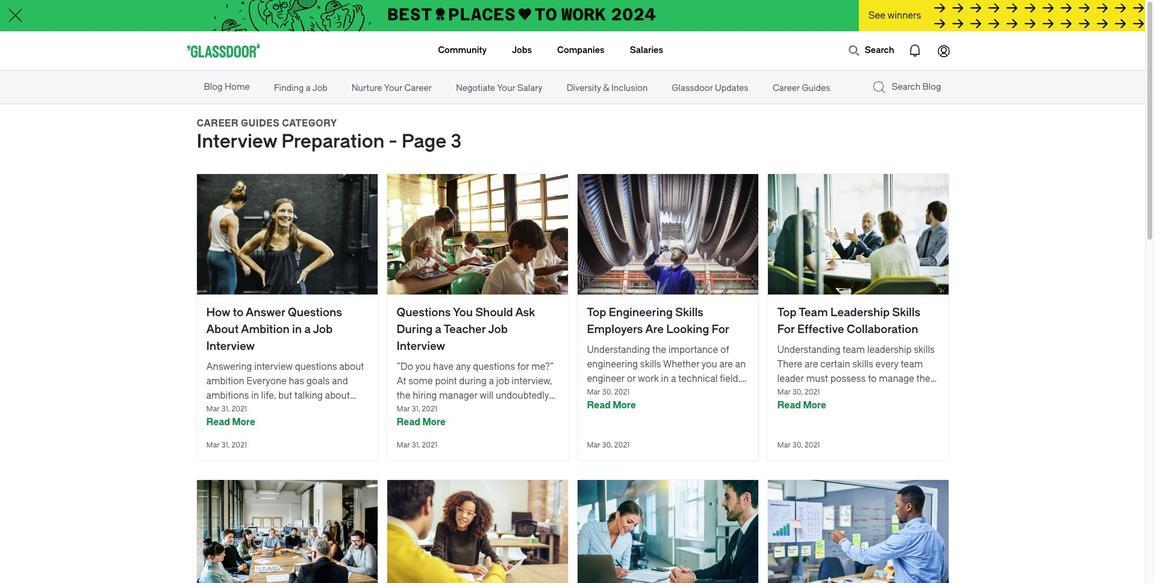 Task type: locate. For each thing, give the bounding box(es) containing it.
engineering
[[587, 359, 638, 370], [660, 388, 711, 399]]

1 horizontal spatial mar 31, 2021
[[397, 441, 437, 449]]

and
[[332, 376, 348, 387]]

1 horizontal spatial understanding
[[778, 345, 841, 355]]

you down there
[[587, 402, 603, 413]]

search down lottie animation container icon
[[892, 82, 921, 92]]

2 questions from the left
[[473, 362, 515, 372]]

understanding team leadership skills there are certain skills every team leader must possess to manage their team effectively. these skills are called team leadership...
[[778, 345, 936, 413]]

2 mar 31, 2021 read more from the left
[[397, 405, 446, 428]]

0 horizontal spatial engineering
[[587, 359, 638, 370]]

0 horizontal spatial mar 31, 2021 read more
[[206, 405, 255, 428]]

1 horizontal spatial career
[[404, 83, 432, 93]]

in right the ambition
[[292, 323, 302, 336]]

effectively.
[[802, 388, 848, 399]]

0 horizontal spatial questions
[[288, 306, 342, 319]]

see winners
[[869, 10, 921, 21]]

1 mar 31, 2021 from the left
[[206, 441, 247, 449]]

inclusion
[[612, 83, 648, 93]]

for inside top team leadership skills for effective collaboration
[[778, 323, 795, 336]]

1 horizontal spatial skills
[[893, 306, 921, 319]]

career down the blog home link
[[197, 118, 239, 129]]

finding a job
[[274, 83, 328, 93]]

mar 30, 2021 down called
[[778, 441, 820, 449]]

0 horizontal spatial skills
[[675, 306, 704, 319]]

job
[[312, 83, 328, 93], [313, 323, 333, 336], [488, 323, 508, 336]]

a right during
[[435, 323, 442, 336]]

0 horizontal spatial top
[[587, 306, 606, 319]]

glassdoor updates
[[672, 83, 749, 93]]

top left team
[[778, 306, 797, 319]]

2 blog from the left
[[923, 82, 941, 92]]

1 horizontal spatial job
[[496, 376, 510, 387]]

mar down called
[[778, 441, 791, 449]]

skills
[[914, 345, 935, 355], [640, 359, 661, 370], [853, 359, 874, 370], [713, 388, 734, 399], [878, 388, 899, 399]]

mar 31, 2021 down from
[[206, 441, 247, 449]]

0 vertical spatial some
[[408, 376, 433, 387]]

skills inside the top engineering skills employers are looking for
[[675, 306, 704, 319]]

1 horizontal spatial top
[[778, 306, 797, 319]]

0 horizontal spatial to
[[233, 306, 244, 319]]

0 horizontal spatial blog
[[204, 82, 223, 92]]

top team leadership skills for effective collaboration
[[778, 306, 921, 336]]

top engineering skills employers are looking for
[[587, 306, 730, 336]]

1 vertical spatial to
[[868, 374, 877, 384]]

interview down home
[[197, 131, 277, 152]]

skills down manage
[[878, 388, 899, 399]]

job inside "do you have any questions for me?" at some point during a job interview, the hiring manager will undoubtedly ask you some version of this...
[[496, 376, 510, 387]]

guides for career guides
[[802, 83, 830, 93]]

0 horizontal spatial questions
[[295, 362, 337, 372]]

search for search blog
[[892, 82, 921, 92]]

job
[[496, 376, 510, 387], [249, 405, 262, 416]]

has
[[289, 376, 304, 387]]

job inside how to answer questions about ambition in a job interview
[[313, 323, 333, 336]]

job up will undoubtedly
[[496, 376, 510, 387]]

1 horizontal spatial to
[[868, 374, 877, 384]]

blog down lottie animation container icon
[[923, 82, 941, 92]]

should
[[475, 306, 513, 319]]

questions
[[288, 306, 342, 319], [397, 306, 451, 319]]

answering interview questions about ambition everyone has goals and ambitions in life, but talking about them in a job interview differs greatly from speaking...
[[206, 362, 364, 430]]

read down ask
[[397, 417, 420, 428]]

skills up their
[[914, 345, 935, 355]]

more for how to answer questions about ambition in a job interview
[[232, 417, 255, 428]]

in inside understanding the importance of engineering skills whether you are an engineer or work in a technical field, there are several engineering skills you need...
[[661, 374, 669, 384]]

0 horizontal spatial mar 30, 2021
[[587, 441, 630, 449]]

guides for career guides category interview preparation - page 3
[[241, 118, 280, 129]]

guides
[[802, 83, 830, 93], [241, 118, 280, 129]]

or
[[627, 374, 636, 384]]

for left 'effective'
[[778, 323, 795, 336]]

any
[[456, 362, 471, 372]]

1 horizontal spatial guides
[[802, 83, 830, 93]]

community link
[[438, 31, 487, 70]]

a right during on the bottom left
[[489, 376, 494, 387]]

more down effectively.
[[803, 400, 827, 411]]

to right how on the left
[[233, 306, 244, 319]]

0 vertical spatial of
[[721, 345, 729, 355]]

you
[[702, 359, 717, 370], [415, 362, 431, 372], [587, 402, 603, 413], [413, 405, 429, 416]]

1 understanding from the left
[[587, 345, 650, 355]]

your left salary
[[497, 83, 515, 93]]

1 mar 30, 2021 read more from the left
[[587, 388, 636, 411]]

understanding the importance of engineering skills whether you are an engineer or work in a technical field, there are several engineering skills you need...
[[587, 345, 746, 413]]

mar 30, 2021 for top engineering skills employers are looking for
[[587, 441, 630, 449]]

to inside understanding team leadership skills there are certain skills every team leader must possess to manage their team effectively. these skills are called team leadership...
[[868, 374, 877, 384]]

search for search
[[865, 45, 894, 55]]

more for top team leadership skills for effective collaboration
[[803, 400, 827, 411]]

mar down from
[[206, 441, 220, 449]]

1 horizontal spatial questions
[[473, 362, 515, 372]]

interview inside how to answer questions about ambition in a job interview
[[206, 340, 255, 353]]

mar 31, 2021 read more
[[206, 405, 255, 428], [397, 405, 446, 428]]

31, down ambitions
[[221, 405, 230, 413]]

the down are
[[653, 345, 666, 355]]

the up ask
[[397, 390, 411, 401]]

you down hiring
[[413, 405, 429, 416]]

mar 31, 2021
[[206, 441, 247, 449], [397, 441, 437, 449]]

these
[[850, 388, 876, 399]]

about up 'and'
[[339, 362, 364, 372]]

more down hiring
[[423, 417, 446, 428]]

of left this... at the bottom left
[[491, 405, 500, 416]]

more for questions you should ask during a teacher job interview
[[423, 417, 446, 428]]

your for negotiate
[[497, 83, 515, 93]]

top
[[587, 306, 606, 319], [778, 306, 797, 319]]

1 horizontal spatial mar 30, 2021 read more
[[778, 388, 827, 411]]

understanding inside understanding the importance of engineering skills whether you are an engineer or work in a technical field, there are several engineering skills you need...
[[587, 345, 650, 355]]

career guides category interview preparation - page 3
[[197, 118, 462, 152]]

leader
[[778, 374, 804, 384]]

1 vertical spatial guides
[[241, 118, 280, 129]]

team up called
[[778, 388, 800, 399]]

30, down engineer
[[602, 388, 613, 396]]

mar 31, 2021 read more down ambitions
[[206, 405, 255, 428]]

guides inside career guides category interview preparation - page 3
[[241, 118, 280, 129]]

career inside career guides category interview preparation - page 3
[[197, 118, 239, 129]]

the
[[653, 345, 666, 355], [397, 390, 411, 401]]

understanding for are
[[587, 345, 650, 355]]

mar 31, 2021 read more for questions you should ask during a teacher job interview
[[397, 405, 446, 428]]

2 top from the left
[[778, 306, 797, 319]]

search inside button
[[865, 45, 894, 55]]

mar 31, 2021 read more for how to answer questions about ambition in a job interview
[[206, 405, 255, 428]]

during
[[459, 376, 487, 387]]

hiring
[[413, 390, 437, 401]]

2 horizontal spatial career
[[773, 83, 800, 93]]

1 vertical spatial about
[[325, 390, 350, 401]]

30,
[[602, 388, 613, 396], [793, 388, 803, 396], [602, 441, 613, 449], [793, 441, 803, 449]]

0 vertical spatial job
[[496, 376, 510, 387]]

1 mar 30, 2021 from the left
[[587, 441, 630, 449]]

interview down but
[[264, 405, 303, 416]]

0 horizontal spatial your
[[384, 83, 402, 93]]

0 vertical spatial to
[[233, 306, 244, 319]]

1 for from the left
[[712, 323, 730, 336]]

in inside how to answer questions about ambition in a job interview
[[292, 323, 302, 336]]

1 horizontal spatial questions
[[397, 306, 451, 319]]

community
[[438, 45, 487, 55]]

team down effectively.
[[805, 402, 828, 413]]

2021
[[614, 388, 630, 396], [805, 388, 820, 396], [232, 405, 247, 413], [422, 405, 437, 413], [232, 441, 247, 449], [422, 441, 437, 449], [614, 441, 630, 449], [805, 441, 820, 449]]

blog home
[[204, 82, 250, 92]]

search
[[865, 45, 894, 55], [892, 82, 921, 92]]

0 vertical spatial about
[[339, 362, 364, 372]]

1 vertical spatial of
[[491, 405, 500, 416]]

-
[[389, 131, 398, 152]]

are
[[645, 323, 664, 336]]

interview,
[[512, 376, 552, 387]]

questions up during
[[397, 306, 451, 319]]

top inside top team leadership skills for effective collaboration
[[778, 306, 797, 319]]

"do you have any questions for me?" at some point during a job interview, the hiring manager will undoubtedly ask you some version of this...
[[397, 362, 556, 416]]

every
[[876, 359, 899, 370]]

1 horizontal spatial engineering
[[660, 388, 711, 399]]

me?"
[[532, 362, 554, 372]]

some
[[408, 376, 433, 387], [431, 405, 456, 416]]

must
[[806, 374, 828, 384]]

for right looking
[[712, 323, 730, 336]]

1 vertical spatial the
[[397, 390, 411, 401]]

1 horizontal spatial mar 30, 2021
[[778, 441, 820, 449]]

blog
[[204, 82, 223, 92], [923, 82, 941, 92]]

1 horizontal spatial for
[[778, 323, 795, 336]]

career
[[404, 83, 432, 93], [773, 83, 800, 93], [197, 118, 239, 129]]

0 horizontal spatial of
[[491, 405, 500, 416]]

of up "field,"
[[721, 345, 729, 355]]

skills up collaboration on the bottom of the page
[[893, 306, 921, 319]]

1 horizontal spatial blog
[[923, 82, 941, 92]]

job up goals
[[313, 323, 333, 336]]

skills up looking
[[675, 306, 704, 319]]

for
[[712, 323, 730, 336], [778, 323, 795, 336]]

2 mar 31, 2021 from the left
[[397, 441, 437, 449]]

leadership...
[[830, 402, 881, 413]]

0 horizontal spatial career
[[197, 118, 239, 129]]

0 horizontal spatial guides
[[241, 118, 280, 129]]

0 horizontal spatial job
[[249, 405, 262, 416]]

1 questions from the left
[[295, 362, 337, 372]]

1 vertical spatial search
[[892, 82, 921, 92]]

career right updates
[[773, 83, 800, 93]]

questions right answer
[[288, 306, 342, 319]]

mar 30, 2021 read more down leader
[[778, 388, 827, 411]]

0 vertical spatial guides
[[802, 83, 830, 93]]

1 top from the left
[[587, 306, 606, 319]]

read for top team leadership skills for effective collaboration
[[778, 400, 801, 411]]

questions up goals
[[295, 362, 337, 372]]

understanding inside understanding team leadership skills there are certain skills every team leader must possess to manage their team effectively. these skills are called team leadership...
[[778, 345, 841, 355]]

1 questions from the left
[[288, 306, 342, 319]]

to up these
[[868, 374, 877, 384]]

a up speaking...
[[241, 405, 246, 416]]

some down manager at the bottom
[[431, 405, 456, 416]]

0 horizontal spatial the
[[397, 390, 411, 401]]

read down them
[[206, 417, 230, 428]]

whether
[[663, 359, 700, 370]]

interview down about
[[206, 340, 255, 353]]

more down several
[[613, 400, 636, 411]]

interview
[[197, 131, 277, 152], [206, 340, 255, 353], [397, 340, 445, 353]]

during
[[397, 323, 433, 336]]

1 blog from the left
[[204, 82, 223, 92]]

2 understanding from the left
[[778, 345, 841, 355]]

see winners link
[[859, 0, 1145, 33]]

ask
[[515, 306, 535, 319]]

1 horizontal spatial mar 31, 2021 read more
[[397, 405, 446, 428]]

1 skills from the left
[[675, 306, 704, 319]]

0 horizontal spatial mar 31, 2021
[[206, 441, 247, 449]]

read for questions you should ask during a teacher job interview
[[397, 417, 420, 428]]

31, right ask
[[412, 405, 420, 413]]

in right work
[[661, 374, 669, 384]]

2 skills from the left
[[893, 306, 921, 319]]

interview down during
[[397, 340, 445, 353]]

ambitions
[[206, 390, 249, 401]]

understanding down 'effective'
[[778, 345, 841, 355]]

search down see
[[865, 45, 894, 55]]

some up hiring
[[408, 376, 433, 387]]

mar 31, 2021 for how to answer questions about ambition in a job interview
[[206, 441, 247, 449]]

2 your from the left
[[497, 83, 515, 93]]

2 mar 30, 2021 from the left
[[778, 441, 820, 449]]

mar up from
[[206, 405, 220, 413]]

mar 31, 2021 read more down hiring
[[397, 405, 446, 428]]

top up employers
[[587, 306, 606, 319]]

job up speaking...
[[249, 405, 262, 416]]

2 questions from the left
[[397, 306, 451, 319]]

technical
[[679, 374, 718, 384]]

understanding for for
[[778, 345, 841, 355]]

1 mar 31, 2021 read more from the left
[[206, 405, 255, 428]]

more right from
[[232, 417, 255, 428]]

top inside the top engineering skills employers are looking for
[[587, 306, 606, 319]]

your
[[384, 83, 402, 93], [497, 83, 515, 93]]

0 horizontal spatial mar 30, 2021 read more
[[587, 388, 636, 411]]

a down "whether"
[[671, 374, 676, 384]]

engineering up engineer
[[587, 359, 638, 370]]

mar down there
[[587, 441, 600, 449]]

mar 30, 2021 read more for for
[[778, 388, 827, 411]]

importance
[[669, 345, 718, 355]]

read down leader
[[778, 400, 801, 411]]

mar
[[587, 388, 600, 396], [778, 388, 791, 396], [206, 405, 220, 413], [397, 405, 410, 413], [206, 441, 220, 449], [397, 441, 410, 449], [587, 441, 600, 449], [778, 441, 791, 449]]

answer
[[246, 306, 285, 319]]

your for nurture
[[384, 83, 402, 93]]

0 horizontal spatial understanding
[[587, 345, 650, 355]]

team
[[843, 345, 865, 355], [901, 359, 923, 370], [778, 388, 800, 399], [805, 402, 828, 413]]

need...
[[605, 402, 634, 413]]

job down should
[[488, 323, 508, 336]]

team up certain
[[843, 345, 865, 355]]

category
[[282, 118, 337, 129]]

0 horizontal spatial for
[[712, 323, 730, 336]]

called
[[778, 402, 803, 413]]

0 vertical spatial search
[[865, 45, 894, 55]]

2 for from the left
[[778, 323, 795, 336]]

your right nurture
[[384, 83, 402, 93]]

lottie animation container image
[[390, 31, 439, 69], [390, 31, 439, 69], [900, 36, 929, 65], [929, 36, 958, 65], [929, 36, 958, 65], [848, 45, 860, 57], [848, 45, 860, 57]]

0 vertical spatial engineering
[[587, 359, 638, 370]]

understanding down employers
[[587, 345, 650, 355]]

manage
[[879, 374, 915, 384]]

1 vertical spatial job
[[249, 405, 262, 416]]

0 vertical spatial the
[[653, 345, 666, 355]]

1 horizontal spatial of
[[721, 345, 729, 355]]

mar 31, 2021 for questions you should ask during a teacher job interview
[[397, 441, 437, 449]]

engineering down "technical" in the right bottom of the page
[[660, 388, 711, 399]]

30, down need...
[[602, 441, 613, 449]]

career right nurture
[[404, 83, 432, 93]]

mar 30, 2021 read more down engineer
[[587, 388, 636, 411]]

read for top engineering skills employers are looking for
[[587, 400, 611, 411]]

mar 30, 2021 down need...
[[587, 441, 630, 449]]

1 horizontal spatial the
[[653, 345, 666, 355]]

1 your from the left
[[384, 83, 402, 93]]

1 horizontal spatial your
[[497, 83, 515, 93]]

mar 31, 2021 down ask
[[397, 441, 437, 449]]

31, down from
[[221, 441, 230, 449]]

of inside "do you have any questions for me?" at some point during a job interview, the hiring manager will undoubtedly ask you some version of this...
[[491, 405, 500, 416]]

a inside how to answer questions about ambition in a job interview
[[304, 323, 311, 336]]

interview up everyone
[[254, 362, 293, 372]]

blog left home
[[204, 82, 223, 92]]

2 mar 30, 2021 read more from the left
[[778, 388, 827, 411]]

a right the ambition
[[304, 323, 311, 336]]

collaboration
[[847, 323, 919, 336]]

questions inside questions you should ask during a teacher job interview
[[397, 306, 451, 319]]

job inside questions you should ask during a teacher job interview
[[488, 323, 508, 336]]

their
[[917, 374, 936, 384]]

mar 30, 2021
[[587, 441, 630, 449], [778, 441, 820, 449]]

more
[[613, 400, 636, 411], [803, 400, 827, 411], [232, 417, 255, 428], [423, 417, 446, 428]]

skills inside top team leadership skills for effective collaboration
[[893, 306, 921, 319]]

read down there
[[587, 400, 611, 411]]

an
[[735, 359, 746, 370]]

questions up during on the bottom left
[[473, 362, 515, 372]]

are up must
[[805, 359, 818, 370]]



Task type: describe. For each thing, give the bounding box(es) containing it.
1 vertical spatial engineering
[[660, 388, 711, 399]]

are left an
[[720, 359, 733, 370]]

search blog
[[892, 82, 941, 92]]

30, down called
[[793, 441, 803, 449]]

employers
[[587, 323, 643, 336]]

career guides
[[773, 83, 830, 93]]

certain
[[821, 359, 850, 370]]

0 vertical spatial interview
[[254, 362, 293, 372]]

leadership
[[867, 345, 912, 355]]

life,
[[261, 390, 276, 401]]

to inside how to answer questions about ambition in a job interview
[[233, 306, 244, 319]]

jobs
[[512, 45, 532, 55]]

a inside understanding the importance of engineering skills whether you are an engineer or work in a technical field, there are several engineering skills you need...
[[671, 374, 676, 384]]

job right finding
[[312, 83, 328, 93]]

more for top engineering skills employers are looking for
[[613, 400, 636, 411]]

you right "do
[[415, 362, 431, 372]]

negotiate your salary
[[456, 83, 543, 93]]

how to answer questions about ambition in a job interview
[[206, 306, 342, 353]]

read for how to answer questions about ambition in a job interview
[[206, 417, 230, 428]]

this...
[[502, 405, 525, 416]]

companies
[[557, 45, 605, 55]]

greatly
[[334, 405, 363, 416]]

3
[[451, 131, 462, 152]]

ambition
[[206, 376, 244, 387]]

talking
[[295, 390, 323, 401]]

team
[[799, 306, 828, 319]]

there
[[587, 388, 609, 399]]

engineer
[[587, 374, 625, 384]]

mar down ask
[[397, 441, 410, 449]]

questions inside "do you have any questions for me?" at some point during a job interview, the hiring manager will undoubtedly ask you some version of this...
[[473, 362, 515, 372]]

teacher
[[444, 323, 486, 336]]

questions inside answering interview questions about ambition everyone has goals and ambitions in life, but talking about them in a job interview differs greatly from speaking...
[[295, 362, 337, 372]]

mar 30, 2021 for top team leadership skills for effective collaboration
[[778, 441, 820, 449]]

negotiate
[[456, 83, 495, 93]]

a inside "do you have any questions for me?" at some point during a job interview, the hiring manager will undoubtedly ask you some version of this...
[[489, 376, 494, 387]]

glassdoor
[[672, 83, 713, 93]]

1 vertical spatial some
[[431, 405, 456, 416]]

a inside answering interview questions about ambition everyone has goals and ambitions in life, but talking about them in a job interview differs greatly from speaking...
[[241, 405, 246, 416]]

blog home link
[[202, 72, 252, 103]]

mar 30, 2021 read more for are
[[587, 388, 636, 411]]

everyone
[[247, 376, 287, 387]]

ambition
[[241, 323, 290, 336]]

31, down hiring
[[412, 441, 420, 449]]

version
[[458, 405, 489, 416]]

1 vertical spatial interview
[[264, 405, 303, 416]]

jobs link
[[512, 31, 532, 70]]

about
[[206, 323, 239, 336]]

career for career guides category interview preparation - page 3
[[197, 118, 239, 129]]

team up their
[[901, 359, 923, 370]]

are up need...
[[612, 388, 625, 399]]

will undoubtedly
[[480, 390, 549, 401]]

skills up "possess"
[[853, 359, 874, 370]]

engineering
[[609, 306, 673, 319]]

salary
[[517, 83, 543, 93]]

mar down engineer
[[587, 388, 600, 396]]

there
[[778, 359, 803, 370]]

a inside questions you should ask during a teacher job interview
[[435, 323, 442, 336]]

blog inside the blog home link
[[204, 82, 223, 92]]

salaries link
[[630, 31, 663, 70]]

nurture
[[352, 83, 382, 93]]

of inside understanding the importance of engineering skills whether you are an engineer or work in a technical field, there are several engineering skills you need...
[[721, 345, 729, 355]]

in left life,
[[251, 390, 259, 401]]

leadership
[[831, 306, 890, 319]]

in down ambitions
[[231, 405, 239, 416]]

speaking...
[[229, 419, 275, 430]]

salaries
[[630, 45, 663, 55]]

"do
[[397, 362, 413, 372]]

&
[[603, 83, 610, 93]]

a right finding
[[306, 83, 311, 93]]

the inside understanding the importance of engineering skills whether you are an engineer or work in a technical field, there are several engineering skills you need...
[[653, 345, 666, 355]]

top for top team leadership skills for effective collaboration
[[778, 306, 797, 319]]

have
[[433, 362, 454, 372]]

for inside the top engineering skills employers are looking for
[[712, 323, 730, 336]]

you
[[453, 306, 473, 319]]

companies link
[[557, 31, 605, 70]]

top for top engineering skills employers are looking for
[[587, 306, 606, 319]]

several
[[628, 388, 658, 399]]

home
[[225, 82, 250, 92]]

work
[[638, 374, 659, 384]]

mar down leader
[[778, 388, 791, 396]]

interview inside career guides category interview preparation - page 3
[[197, 131, 277, 152]]

them
[[206, 405, 229, 416]]

you up "technical" in the right bottom of the page
[[702, 359, 717, 370]]

preparation
[[281, 131, 385, 152]]

30, down leader
[[793, 388, 803, 396]]

possess
[[831, 374, 866, 384]]

interview inside questions you should ask during a teacher job interview
[[397, 340, 445, 353]]

are down manage
[[901, 388, 915, 399]]

mar down at
[[397, 405, 410, 413]]

job inside answering interview questions about ambition everyone has goals and ambitions in life, but talking about them in a job interview differs greatly from speaking...
[[249, 405, 262, 416]]

career for career guides
[[773, 83, 800, 93]]

page
[[402, 131, 447, 152]]

questions you should ask during a teacher job interview
[[397, 306, 535, 353]]

search button
[[842, 39, 900, 63]]

diversity & inclusion
[[567, 83, 648, 93]]

differs
[[305, 405, 332, 416]]

finding
[[274, 83, 304, 93]]

updates
[[715, 83, 749, 93]]

the inside "do you have any questions for me?" at some point during a job interview, the hiring manager will undoubtedly ask you some version of this...
[[397, 390, 411, 401]]

ask
[[397, 405, 411, 416]]

lottie animation container image
[[900, 36, 929, 65]]

field,
[[720, 374, 740, 384]]

effective
[[798, 323, 844, 336]]

answering
[[206, 362, 252, 372]]

questions inside how to answer questions about ambition in a job interview
[[288, 306, 342, 319]]

from
[[206, 419, 227, 430]]

but
[[278, 390, 292, 401]]

for
[[517, 362, 529, 372]]

see
[[869, 10, 886, 21]]

skills down "field,"
[[713, 388, 734, 399]]

nurture your career
[[352, 83, 432, 93]]

at
[[397, 376, 406, 387]]

skills up work
[[640, 359, 661, 370]]

winners
[[888, 10, 921, 21]]

looking
[[667, 323, 709, 336]]



Task type: vqa. For each thing, say whether or not it's contained in the screenshot.
the talking
yes



